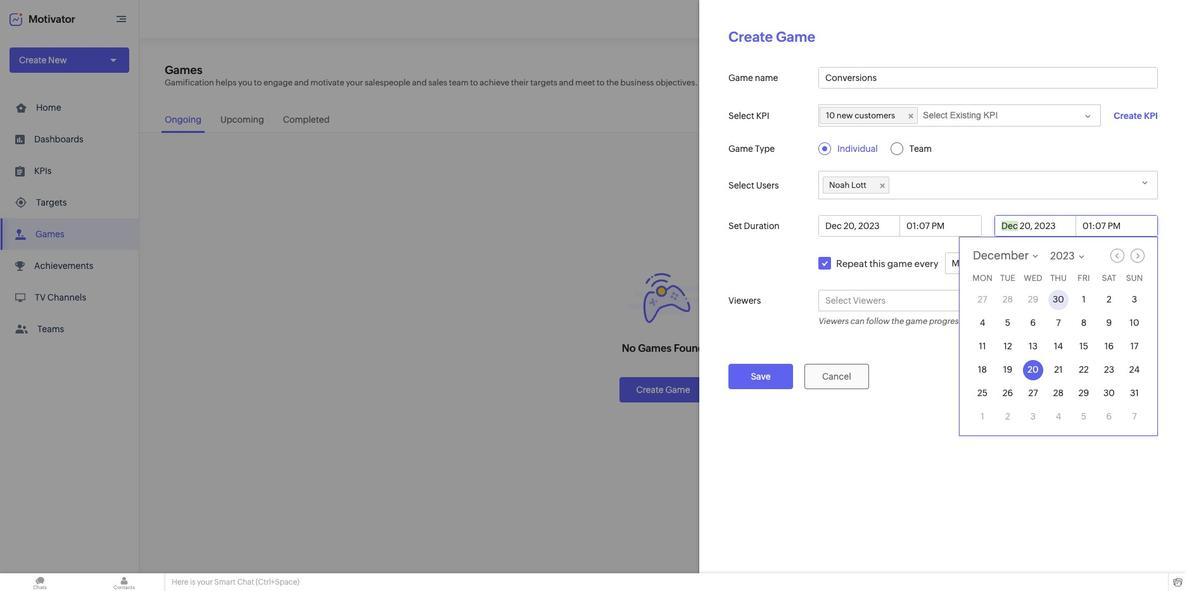 Task type: vqa. For each thing, say whether or not it's contained in the screenshot.
8
yes



Task type: locate. For each thing, give the bounding box(es) containing it.
3 to from the left
[[597, 78, 605, 87]]

to right team
[[470, 78, 478, 87]]

2023
[[1051, 250, 1075, 262]]

home
[[36, 103, 61, 113]]

3
[[1132, 295, 1137, 305], [1031, 412, 1036, 422]]

select
[[729, 111, 755, 121], [729, 180, 755, 190], [826, 296, 852, 306]]

10 for 10
[[1130, 318, 1140, 328]]

the left actual on the bottom of page
[[1046, 317, 1059, 326]]

games up gamification
[[165, 63, 203, 77]]

to
[[254, 78, 262, 87], [470, 78, 478, 87], [597, 78, 605, 87]]

viewers inside select viewers 'field'
[[853, 296, 886, 306]]

0 horizontal spatial kpi
[[756, 111, 770, 121]]

30 down thursday column header
[[1053, 295, 1064, 305]]

1 horizontal spatial 6
[[1107, 412, 1112, 422]]

game left type
[[729, 144, 753, 154]]

4
[[980, 318, 986, 328], [1056, 412, 1062, 422]]

and
[[294, 78, 309, 87], [412, 78, 427, 87], [559, 78, 574, 87]]

5 down the 22
[[1081, 412, 1087, 422]]

0 vertical spatial select
[[729, 111, 755, 121]]

0 vertical spatial 27
[[978, 295, 988, 305]]

10 left new
[[826, 111, 835, 120]]

3 row from the top
[[973, 314, 1145, 334]]

achievements
[[34, 261, 93, 271]]

noah lott
[[829, 181, 867, 190]]

select up game type
[[729, 111, 755, 121]]

7
[[1056, 318, 1061, 328], [1132, 412, 1137, 422]]

game left 'progress'
[[906, 317, 927, 326]]

2 kpi from the left
[[1144, 111, 1158, 121]]

this
[[870, 258, 886, 269]]

games down the targets
[[35, 229, 64, 240]]

0 horizontal spatial 5
[[1005, 318, 1011, 328]]

here is your smart chat (ctrl+space)
[[172, 578, 300, 587]]

0 horizontal spatial create game
[[636, 385, 690, 395]]

5 row from the top
[[973, 361, 1145, 381]]

Select Viewers field
[[819, 290, 1158, 312]]

grid
[[960, 271, 1158, 436]]

kpi for create kpi
[[1144, 111, 1158, 121]]

wed
[[1024, 274, 1043, 283]]

2 down "26"
[[1006, 412, 1011, 422]]

grid inside choose date dialog
[[960, 271, 1158, 436]]

viewers
[[729, 296, 761, 306], [853, 296, 886, 306], [819, 317, 849, 326]]

0 vertical spatial game
[[888, 258, 913, 269]]

0 horizontal spatial 6
[[1031, 318, 1036, 328]]

lott
[[852, 181, 867, 190]]

set start date text field
[[819, 216, 900, 236]]

1 vertical spatial 7
[[1132, 412, 1137, 422]]

10 inside field
[[826, 111, 835, 120]]

14
[[1054, 342, 1063, 352]]

1 horizontal spatial to
[[470, 78, 478, 87]]

create
[[729, 29, 773, 45], [19, 55, 46, 65], [1114, 111, 1142, 121], [636, 385, 664, 395]]

0 vertical spatial games
[[165, 63, 203, 77]]

repeat
[[836, 258, 868, 269]]

row
[[973, 274, 1145, 287], [973, 290, 1145, 310], [973, 314, 1145, 334], [973, 337, 1145, 357], [973, 361, 1145, 381], [973, 384, 1145, 404], [973, 407, 1145, 428]]

6 up 13
[[1031, 318, 1036, 328]]

select left users
[[729, 180, 755, 190]]

1 horizontal spatial 29
[[1079, 388, 1089, 399]]

row containing 11
[[973, 337, 1145, 357]]

can
[[851, 317, 865, 326]]

None text field
[[1078, 253, 1108, 274]]

2 down saturday column header
[[1107, 295, 1112, 305]]

game
[[888, 258, 913, 269], [906, 317, 927, 326]]

grid containing 27
[[960, 271, 1158, 436]]

0 horizontal spatial games
[[35, 229, 64, 240]]

1 horizontal spatial 5
[[1081, 412, 1087, 422]]

ongoing
[[165, 115, 202, 125]]

1 vertical spatial 10
[[1130, 318, 1140, 328]]

choose date dialog
[[959, 237, 1158, 437]]

1 vertical spatial your
[[197, 578, 213, 587]]

targets
[[531, 78, 558, 87]]

1 horizontal spatial viewers
[[819, 317, 849, 326]]

sat
[[1102, 274, 1117, 283]]

0 horizontal spatial 7
[[1056, 318, 1061, 328]]

1 horizontal spatial 7
[[1132, 412, 1137, 422]]

1 kpi from the left
[[756, 111, 770, 121]]

you
[[238, 78, 252, 87]]

and left 'sales' on the top left of the page
[[412, 78, 427, 87]]

new
[[837, 111, 853, 120]]

1 vertical spatial games
[[35, 229, 64, 240]]

3 down sunday column header
[[1132, 295, 1137, 305]]

month
[[952, 259, 979, 269]]

4 down "21" in the right bottom of the page
[[1056, 412, 1062, 422]]

3 down 20
[[1031, 412, 1036, 422]]

1 row from the top
[[973, 274, 1145, 287]]

save button
[[729, 364, 793, 390]]

thursday column header
[[1049, 274, 1069, 287]]

set end date text field
[[995, 216, 1077, 236]]

helps
[[216, 78, 237, 87]]

1 down friday column header
[[1082, 295, 1086, 305]]

0 horizontal spatial 28
[[1003, 295, 1013, 305]]

1 vertical spatial create game
[[636, 385, 690, 395]]

1 horizontal spatial your
[[346, 78, 363, 87]]

list
[[0, 92, 139, 345]]

game up 'name'
[[776, 29, 816, 45]]

games for games gamification helps you to engage and motivate your salespeople and sales team to achieve their targets and meet to the business objectives.
[[165, 63, 203, 77]]

1 vertical spatial 4
[[1056, 412, 1062, 422]]

1 horizontal spatial 27
[[1029, 388, 1038, 399]]

without
[[964, 317, 994, 326]]

1 horizontal spatial 10
[[1130, 318, 1140, 328]]

27 down 20
[[1029, 388, 1038, 399]]

1
[[1082, 295, 1086, 305], [981, 412, 985, 422]]

create game
[[729, 29, 816, 45], [636, 385, 690, 395]]

the right "for"
[[1035, 258, 1050, 269]]

actual
[[1061, 317, 1084, 326]]

25
[[978, 388, 988, 399]]

0 vertical spatial 4
[[980, 318, 986, 328]]

row containing 1
[[973, 407, 1145, 428]]

1 to from the left
[[254, 78, 262, 87]]

0 horizontal spatial viewers
[[729, 296, 761, 306]]

2 row from the top
[[973, 290, 1145, 310]]

30 down 23
[[1104, 388, 1115, 399]]

create game up 'name'
[[729, 29, 816, 45]]

the right follow
[[891, 317, 904, 326]]

22
[[1079, 365, 1089, 375]]

to right the meet
[[597, 78, 605, 87]]

10
[[826, 111, 835, 120], [1130, 318, 1140, 328]]

1 horizontal spatial 2
[[1107, 295, 1112, 305]]

0 horizontal spatial 4
[[980, 318, 986, 328]]

27
[[978, 295, 988, 305], [1029, 388, 1038, 399]]

kpis
[[34, 166, 52, 176]]

0 horizontal spatial to
[[254, 78, 262, 87]]

create game down the no games found
[[636, 385, 690, 395]]

28
[[1003, 295, 1013, 305], [1054, 388, 1064, 399]]

tue
[[1001, 274, 1016, 283]]

2 vertical spatial select
[[826, 296, 852, 306]]

tab list containing ongoing
[[139, 108, 1187, 133]]

(ctrl+space)
[[256, 578, 300, 587]]

mon
[[973, 274, 993, 283]]

2 horizontal spatial and
[[559, 78, 574, 87]]

create new
[[19, 55, 67, 65]]

29 down wednesday column header
[[1028, 295, 1039, 305]]

1 vertical spatial 27
[[1029, 388, 1038, 399]]

0 vertical spatial 6
[[1031, 318, 1036, 328]]

game
[[776, 29, 816, 45], [729, 73, 753, 83], [729, 144, 753, 154], [666, 385, 690, 395]]

27 down the monday column header
[[978, 295, 988, 305]]

Noah Lott field
[[819, 171, 1158, 200]]

None text field
[[819, 68, 1158, 88], [900, 216, 981, 236], [1077, 216, 1158, 236], [819, 68, 1158, 88], [900, 216, 981, 236], [1077, 216, 1158, 236]]

1 vertical spatial 6
[[1107, 412, 1112, 422]]

viewers for viewers
[[729, 296, 761, 306]]

7 down 31
[[1132, 412, 1137, 422]]

6 down 23
[[1107, 412, 1112, 422]]

7 row from the top
[[973, 407, 1145, 428]]

and right engage
[[294, 78, 309, 87]]

0 horizontal spatial 30
[[1053, 295, 1064, 305]]

1 vertical spatial 28
[[1054, 388, 1064, 399]]

1 vertical spatial select
[[729, 180, 755, 190]]

team
[[910, 144, 932, 154]]

1 horizontal spatial and
[[412, 78, 427, 87]]

0 vertical spatial your
[[346, 78, 363, 87]]

create game inside button
[[636, 385, 690, 395]]

13
[[1029, 342, 1038, 352]]

the
[[606, 78, 619, 87], [1035, 258, 1050, 269], [891, 317, 904, 326], [1046, 317, 1059, 326]]

games inside games gamification helps you to engage and motivate your salespeople and sales team to achieve their targets and meet to the business objectives.
[[165, 63, 203, 77]]

your right is
[[197, 578, 213, 587]]

to right you at the left of page
[[254, 78, 262, 87]]

noah
[[829, 181, 850, 190]]

10 for 10 new customers
[[826, 111, 835, 120]]

games for games
[[35, 229, 64, 240]]

meet
[[575, 78, 595, 87]]

motivate
[[311, 78, 344, 87]]

for
[[1021, 258, 1033, 269]]

7 up 14 at the right bottom of the page
[[1056, 318, 1061, 328]]

1 horizontal spatial create game
[[729, 29, 816, 45]]

game name
[[729, 73, 778, 83]]

10 up the 17
[[1130, 318, 1140, 328]]

0 vertical spatial 29
[[1028, 295, 1039, 305]]

29 down the 22
[[1079, 388, 1089, 399]]

the inside games gamification helps you to engage and motivate your salespeople and sales team to achieve their targets and meet to the business objectives.
[[606, 78, 619, 87]]

0 vertical spatial 5
[[1005, 318, 1011, 328]]

create inside button
[[636, 385, 664, 395]]

1 vertical spatial 30
[[1104, 388, 1115, 399]]

save
[[751, 372, 771, 382]]

0 horizontal spatial 29
[[1028, 295, 1039, 305]]

list containing home
[[0, 92, 139, 345]]

31
[[1130, 388, 1139, 399]]

2 horizontal spatial viewers
[[853, 296, 886, 306]]

select inside 'field'
[[826, 296, 852, 306]]

17
[[1131, 342, 1139, 352]]

games right no
[[638, 342, 672, 355]]

2
[[1107, 295, 1112, 305], [1006, 412, 1011, 422]]

4 down select viewers 'field'
[[980, 318, 986, 328]]

1 horizontal spatial kpi
[[1144, 111, 1158, 121]]

5 up 12
[[1005, 318, 1011, 328]]

channels
[[47, 293, 86, 303]]

teams
[[37, 324, 64, 335]]

0 horizontal spatial 2
[[1006, 412, 1011, 422]]

1 horizontal spatial games
[[165, 63, 203, 77]]

30
[[1053, 295, 1064, 305], [1104, 388, 1115, 399]]

10 inside row
[[1130, 318, 1140, 328]]

0 horizontal spatial and
[[294, 78, 309, 87]]

1 vertical spatial game
[[906, 317, 927, 326]]

0 vertical spatial 7
[[1056, 318, 1061, 328]]

4 row from the top
[[973, 337, 1145, 357]]

21
[[1054, 365, 1063, 375]]

row containing 25
[[973, 384, 1145, 404]]

game down found
[[666, 385, 690, 395]]

tuesday column header
[[998, 274, 1018, 287]]

0 horizontal spatial 1
[[981, 412, 985, 422]]

0 horizontal spatial 3
[[1031, 412, 1036, 422]]

28 down tuesday column header
[[1003, 295, 1013, 305]]

kpi
[[756, 111, 770, 121], [1144, 111, 1158, 121]]

6 row from the top
[[973, 384, 1145, 404]]

duration
[[744, 221, 780, 231]]

and left the meet
[[559, 78, 574, 87]]

the left business
[[606, 78, 619, 87]]

game right this
[[888, 258, 913, 269]]

completed tab
[[280, 108, 333, 133]]

your right motivate
[[346, 78, 363, 87]]

1 horizontal spatial 28
[[1054, 388, 1064, 399]]

2 horizontal spatial to
[[597, 78, 605, 87]]

fri
[[1078, 274, 1090, 283]]

0 vertical spatial 2
[[1107, 295, 1112, 305]]

tab list
[[139, 108, 1187, 133]]

row containing mon
[[973, 274, 1145, 287]]

select up can
[[826, 296, 852, 306]]

0 vertical spatial create game
[[729, 29, 816, 45]]

0 vertical spatial 10
[[826, 111, 835, 120]]

month
[[1115, 258, 1145, 269]]

2 vertical spatial games
[[638, 342, 672, 355]]

28 down "21" in the right bottom of the page
[[1054, 388, 1064, 399]]

individual
[[838, 144, 878, 154]]

0 horizontal spatial 10
[[826, 111, 835, 120]]

1 down 25
[[981, 412, 985, 422]]

games
[[165, 63, 203, 77], [35, 229, 64, 240], [638, 342, 672, 355]]

0 vertical spatial 3
[[1132, 295, 1137, 305]]

0 horizontal spatial your
[[197, 578, 213, 587]]

0 vertical spatial 1
[[1082, 295, 1086, 305]]



Task type: describe. For each thing, give the bounding box(es) containing it.
progress
[[929, 317, 963, 326]]

sunday column header
[[1125, 274, 1145, 287]]

found
[[674, 342, 705, 355]]

row containing 4
[[973, 314, 1145, 334]]

1 horizontal spatial 1
[[1082, 295, 1086, 305]]

thu
[[1051, 274, 1067, 283]]

follow
[[866, 317, 890, 326]]

no games found
[[622, 342, 705, 355]]

their
[[511, 78, 529, 87]]

create kpi
[[1114, 111, 1158, 121]]

select viewers
[[826, 296, 886, 306]]

2023 field
[[1050, 248, 1094, 264]]

business
[[621, 78, 654, 87]]

2 horizontal spatial games
[[638, 342, 672, 355]]

19
[[1004, 365, 1013, 375]]

select kpi
[[729, 111, 770, 121]]

name
[[755, 73, 778, 83]]

sales
[[428, 78, 447, 87]]

24
[[1130, 365, 1140, 375]]

tv channels
[[35, 293, 86, 303]]

chat
[[237, 578, 254, 587]]

chats image
[[0, 574, 80, 592]]

1 horizontal spatial 3
[[1132, 295, 1137, 305]]

9
[[1107, 318, 1112, 328]]

(s)
[[1145, 258, 1155, 269]]

2 and from the left
[[412, 78, 427, 87]]

games gamification helps you to engage and motivate your salespeople and sales team to achieve their targets and meet to the business objectives.
[[165, 63, 698, 87]]

tv
[[35, 293, 46, 303]]

ongoing tab
[[162, 108, 205, 133]]

users
[[756, 180, 779, 190]]

select for select users
[[729, 180, 755, 190]]

viewers can follow the game progress without participating the actual game.
[[819, 317, 1110, 326]]

game left 'name'
[[729, 73, 753, 83]]

select for select viewers
[[826, 296, 852, 306]]

2 to from the left
[[470, 78, 478, 87]]

1 vertical spatial 1
[[981, 412, 985, 422]]

0 horizontal spatial 27
[[978, 295, 988, 305]]

saturday column header
[[1099, 274, 1120, 287]]

set
[[729, 221, 742, 231]]

achieve
[[480, 78, 510, 87]]

game type
[[729, 144, 775, 154]]

0 vertical spatial 30
[[1053, 295, 1064, 305]]

1 horizontal spatial 4
[[1056, 412, 1062, 422]]

kpi for select kpi
[[756, 111, 770, 121]]

repeat this game every
[[836, 258, 939, 269]]

completed
[[283, 115, 330, 125]]

December field
[[973, 247, 1048, 264]]

11
[[979, 342, 986, 352]]

1 and from the left
[[294, 78, 309, 87]]

viewers for viewers can follow the game progress without participating the actual game.
[[819, 317, 849, 326]]

16
[[1105, 342, 1114, 352]]

1 vertical spatial 5
[[1081, 412, 1087, 422]]

game inside button
[[666, 385, 690, 395]]

20
[[1028, 365, 1039, 375]]

15
[[1080, 342, 1089, 352]]

every
[[915, 258, 939, 269]]

8
[[1081, 318, 1087, 328]]

12
[[1004, 342, 1012, 352]]

customers
[[855, 111, 895, 120]]

Month field
[[945, 253, 1015, 274]]

18
[[978, 365, 987, 375]]

your inside games gamification helps you to engage and motivate your salespeople and sales team to achieve their targets and meet to the business objectives.
[[346, 78, 363, 87]]

smart
[[214, 578, 236, 587]]

participating
[[995, 317, 1045, 326]]

for the next
[[1021, 258, 1071, 269]]

26
[[1003, 388, 1013, 399]]

monday column header
[[973, 274, 993, 287]]

is
[[190, 578, 196, 587]]

game.
[[1086, 317, 1110, 326]]

10 new customers field
[[819, 105, 1101, 127]]

new
[[48, 55, 67, 65]]

cancel button
[[805, 364, 869, 390]]

row containing 27
[[973, 290, 1145, 310]]

1 vertical spatial 2
[[1006, 412, 1011, 422]]

december
[[973, 249, 1029, 262]]

contacts image
[[84, 574, 164, 592]]

cancel
[[822, 372, 851, 382]]

salespeople
[[365, 78, 411, 87]]

create game button
[[620, 377, 707, 403]]

dashboards
[[34, 134, 83, 144]]

month (s)
[[1115, 258, 1155, 269]]

select users
[[729, 180, 779, 190]]

select for select kpi
[[729, 111, 755, 121]]

motivator
[[29, 13, 75, 25]]

targets
[[36, 198, 67, 208]]

upcoming tab
[[217, 108, 267, 133]]

no
[[622, 342, 636, 355]]

1 vertical spatial 3
[[1031, 412, 1036, 422]]

sun
[[1126, 274, 1143, 283]]

objectives.
[[656, 78, 698, 87]]

wednesday column header
[[1023, 274, 1044, 287]]

engage
[[264, 78, 293, 87]]

Select Existing KPI text field
[[923, 110, 1013, 120]]

here
[[172, 578, 188, 587]]

23
[[1104, 365, 1115, 375]]

gamification
[[165, 78, 214, 87]]

0 vertical spatial 28
[[1003, 295, 1013, 305]]

row containing 18
[[973, 361, 1145, 381]]

type
[[755, 144, 775, 154]]

1 vertical spatial 29
[[1079, 388, 1089, 399]]

10 new customers
[[826, 111, 895, 120]]

team
[[449, 78, 469, 87]]

friday column header
[[1074, 274, 1094, 287]]

user image
[[1148, 9, 1168, 29]]

3 and from the left
[[559, 78, 574, 87]]

upcoming
[[221, 115, 264, 125]]

1 horizontal spatial 30
[[1104, 388, 1115, 399]]



